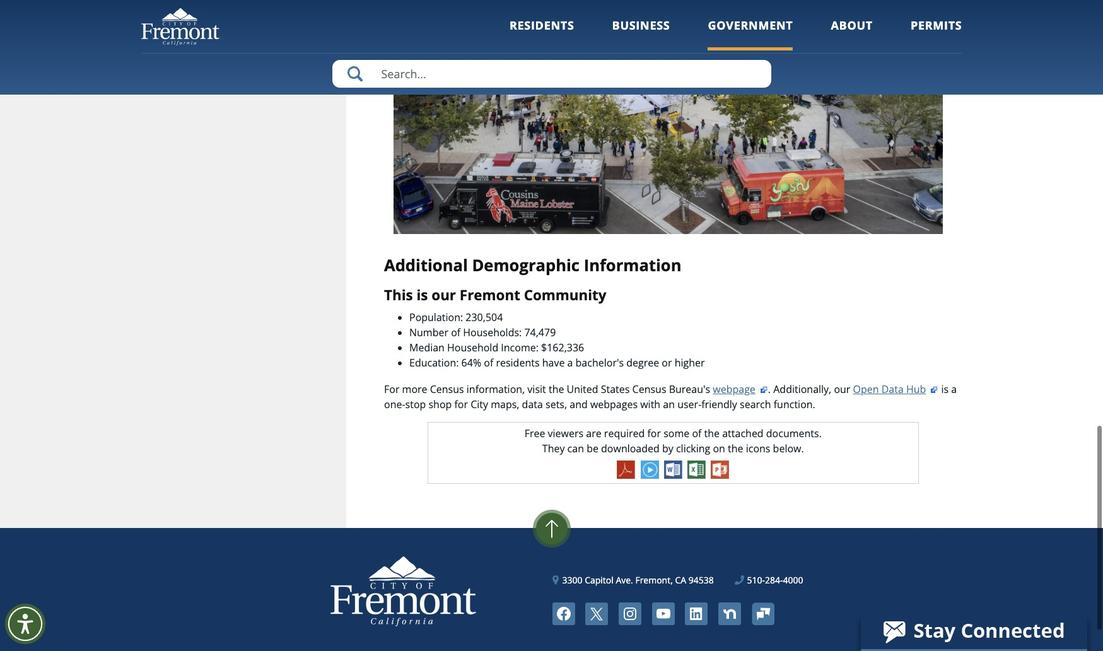 Task type: locate. For each thing, give the bounding box(es) containing it.
0 vertical spatial our
[[432, 285, 456, 305]]

2 vertical spatial the
[[728, 442, 744, 456]]

an
[[663, 398, 675, 411]]

information
[[584, 254, 682, 276]]

of right 64% on the bottom of the page
[[484, 356, 494, 370]]

for left city
[[455, 398, 468, 411]]

additional
[[384, 254, 468, 276]]

1 horizontal spatial is
[[942, 382, 949, 396]]

download windows media player image
[[641, 461, 659, 479]]

0 horizontal spatial for
[[455, 398, 468, 411]]

is inside is a one-stop shop for city maps, data sets, and webpages with an user-friendly search function.
[[942, 382, 949, 396]]

census up shop
[[430, 382, 464, 396]]

0 horizontal spatial a
[[568, 356, 573, 370]]

is right this
[[417, 285, 428, 305]]

visit
[[528, 382, 546, 396]]

footer yt icon image
[[652, 603, 675, 625]]

download powerpoint viewer image
[[711, 461, 729, 479]]

64%
[[462, 356, 481, 370]]

stay connected image
[[861, 614, 1087, 649]]

0 vertical spatial of
[[451, 326, 461, 339]]

documents.
[[766, 427, 822, 440]]

median
[[409, 341, 445, 355]]

our
[[432, 285, 456, 305], [834, 382, 851, 396]]

higher
[[675, 356, 705, 370]]

our for open
[[834, 382, 851, 396]]

of
[[451, 326, 461, 339], [484, 356, 494, 370], [692, 427, 702, 440]]

footer ig icon image
[[619, 603, 642, 625]]

about
[[831, 18, 873, 33]]

2 vertical spatial of
[[692, 427, 702, 440]]

footer tw icon image
[[586, 603, 608, 625]]

0 vertical spatial for
[[455, 398, 468, 411]]

1 horizontal spatial of
[[484, 356, 494, 370]]

1 vertical spatial a
[[952, 382, 957, 396]]

2 horizontal spatial of
[[692, 427, 702, 440]]

. additionally, our open data hub
[[768, 382, 926, 396]]

a
[[568, 356, 573, 370], [952, 382, 957, 396]]

footer fb icon image
[[553, 603, 575, 625]]

our up population:
[[432, 285, 456, 305]]

1 vertical spatial for
[[648, 427, 661, 440]]

data
[[882, 382, 904, 396]]

Search text field
[[332, 60, 771, 88]]

1 vertical spatial our
[[834, 382, 851, 396]]

284-
[[765, 574, 783, 586]]

community
[[524, 285, 607, 305]]

2 horizontal spatial the
[[728, 442, 744, 456]]

3300
[[562, 574, 583, 586]]

1 vertical spatial is
[[942, 382, 949, 396]]

census up the with
[[633, 382, 667, 396]]

is inside this is our fremont community population: 230,504 number of households: 74,479 median household income: $162,336 education: 64% of residents have a bachelor's degree or higher
[[417, 285, 428, 305]]

for left some
[[648, 427, 661, 440]]

more
[[402, 382, 428, 396]]

household
[[447, 341, 499, 355]]

states
[[601, 382, 630, 396]]

1 horizontal spatial a
[[952, 382, 957, 396]]

one-
[[384, 398, 405, 411]]

our inside this is our fremont community population: 230,504 number of households: 74,479 median household income: $162,336 education: 64% of residents have a bachelor's degree or higher
[[432, 285, 456, 305]]

for
[[455, 398, 468, 411], [648, 427, 661, 440]]

clicking
[[676, 442, 711, 456]]

viewers
[[548, 427, 584, 440]]

the up the on
[[704, 427, 720, 440]]

downloaded
[[601, 442, 660, 456]]

households:
[[463, 326, 522, 339]]

1 vertical spatial the
[[704, 427, 720, 440]]

1 horizontal spatial for
[[648, 427, 661, 440]]

is right hub
[[942, 382, 949, 396]]

3300 capitol ave. fremont, ca 94538 link
[[553, 574, 714, 587]]

is
[[417, 285, 428, 305], [942, 382, 949, 396]]

fremont,
[[636, 574, 673, 586]]

on
[[713, 442, 726, 456]]

a right hub
[[952, 382, 957, 396]]

webpage
[[713, 382, 756, 396]]

0 horizontal spatial is
[[417, 285, 428, 305]]

ave.
[[616, 574, 633, 586]]

0 horizontal spatial the
[[549, 382, 564, 396]]

for more census information, visit the united states census bureau's webpage
[[384, 382, 756, 396]]

the
[[549, 382, 564, 396], [704, 427, 720, 440], [728, 442, 744, 456]]

census
[[430, 382, 464, 396], [633, 382, 667, 396]]

shop
[[429, 398, 452, 411]]

residents link
[[510, 18, 575, 50]]

0 horizontal spatial our
[[432, 285, 456, 305]]

0 vertical spatial a
[[568, 356, 573, 370]]

download acrobat reader image
[[617, 461, 636, 479]]

united
[[567, 382, 599, 396]]

this
[[384, 285, 413, 305]]

data
[[522, 398, 543, 411]]

1 horizontal spatial census
[[633, 382, 667, 396]]

of up household
[[451, 326, 461, 339]]

0 horizontal spatial census
[[430, 382, 464, 396]]

government
[[708, 18, 793, 33]]

business
[[612, 18, 670, 33]]

our left 'open'
[[834, 382, 851, 396]]

230,504
[[466, 310, 503, 324]]

residents
[[496, 356, 540, 370]]

download word viewer image
[[664, 461, 683, 479]]

degree
[[627, 356, 659, 370]]

0 vertical spatial is
[[417, 285, 428, 305]]

for inside 'free viewers are required for some of the attached documents. they can be downloaded by clicking on the icons below.'
[[648, 427, 661, 440]]

income:
[[501, 341, 539, 355]]

the up sets,
[[549, 382, 564, 396]]

a right the have
[[568, 356, 573, 370]]

hub
[[907, 382, 926, 396]]

attached
[[723, 427, 764, 440]]

0 vertical spatial the
[[549, 382, 564, 396]]

1 vertical spatial of
[[484, 356, 494, 370]]

have
[[542, 356, 565, 370]]

of up clicking
[[692, 427, 702, 440]]

1 horizontal spatial our
[[834, 382, 851, 396]]

some
[[664, 427, 690, 440]]

population:
[[409, 310, 463, 324]]

the right the on
[[728, 442, 744, 456]]

friendly
[[702, 398, 738, 411]]



Task type: describe. For each thing, give the bounding box(es) containing it.
city
[[471, 398, 488, 411]]

footer li icon image
[[685, 603, 708, 625]]

information,
[[467, 382, 525, 396]]

maps,
[[491, 398, 520, 411]]

additionally,
[[774, 382, 832, 396]]

fremont
[[460, 285, 520, 305]]

sets,
[[546, 398, 567, 411]]

education:
[[409, 356, 459, 370]]

search
[[740, 398, 771, 411]]

additional demographic information
[[384, 254, 682, 276]]

required
[[604, 427, 645, 440]]

and
[[570, 398, 588, 411]]

for
[[384, 382, 400, 396]]

free viewers are required for some of the attached documents. they can be downloaded by clicking on the icons below.
[[525, 427, 822, 456]]

a inside is a one-stop shop for city maps, data sets, and webpages with an user-friendly search function.
[[952, 382, 957, 396]]

1 horizontal spatial the
[[704, 427, 720, 440]]

about link
[[831, 18, 873, 50]]

$162,336
[[541, 341, 584, 355]]

our for fremont
[[432, 285, 456, 305]]

government link
[[708, 18, 793, 50]]

footer nd icon image
[[719, 603, 741, 625]]

510-284-4000 link
[[735, 574, 804, 587]]

number
[[409, 326, 449, 339]]

stop
[[405, 398, 426, 411]]

of inside 'free viewers are required for some of the attached documents. they can be downloaded by clicking on the icons below.'
[[692, 427, 702, 440]]

open data hub link
[[853, 382, 939, 396]]

74,479
[[525, 326, 556, 339]]

webpage link
[[713, 382, 768, 396]]

.
[[768, 382, 771, 396]]

footer my icon image
[[752, 603, 775, 625]]

download excel viewer image
[[688, 461, 706, 479]]

function.
[[774, 398, 816, 411]]

by
[[662, 442, 674, 456]]

2 census from the left
[[633, 382, 667, 396]]

icons
[[746, 442, 771, 456]]

business link
[[612, 18, 670, 50]]

ca
[[675, 574, 687, 586]]

bureau's
[[669, 382, 711, 396]]

is a one-stop shop for city maps, data sets, and webpages with an user-friendly search function.
[[384, 382, 957, 411]]

view of community gathering with food trucks and the downtown event center including a roof full of solar panels with hills in the background image
[[394, 0, 943, 234]]

demographic
[[472, 254, 580, 276]]

can
[[568, 442, 584, 456]]

4000
[[783, 574, 804, 586]]

be
[[587, 442, 599, 456]]

permits
[[911, 18, 963, 33]]

1 census from the left
[[430, 382, 464, 396]]

they
[[543, 442, 565, 456]]

510-
[[747, 574, 765, 586]]

this is our fremont community population: 230,504 number of households: 74,479 median household income: $162,336 education: 64% of residents have a bachelor's degree or higher
[[384, 285, 705, 370]]

0 horizontal spatial of
[[451, 326, 461, 339]]

for inside is a one-stop shop for city maps, data sets, and webpages with an user-friendly search function.
[[455, 398, 468, 411]]

are
[[586, 427, 602, 440]]

residents
[[510, 18, 575, 33]]

permits link
[[911, 18, 963, 50]]

webpages
[[591, 398, 638, 411]]

3300 capitol ave. fremont, ca 94538
[[562, 574, 714, 586]]

free
[[525, 427, 545, 440]]

94538
[[689, 574, 714, 586]]

or
[[662, 356, 672, 370]]

bachelor's
[[576, 356, 624, 370]]

capitol
[[585, 574, 614, 586]]

with
[[641, 398, 661, 411]]

open
[[853, 382, 879, 396]]

a inside this is our fremont community population: 230,504 number of households: 74,479 median household income: $162,336 education: 64% of residents have a bachelor's degree or higher
[[568, 356, 573, 370]]

user-
[[678, 398, 702, 411]]

510-284-4000
[[747, 574, 804, 586]]

below.
[[773, 442, 804, 456]]



Task type: vqa. For each thing, say whether or not it's contained in the screenshot.
the permits link
yes



